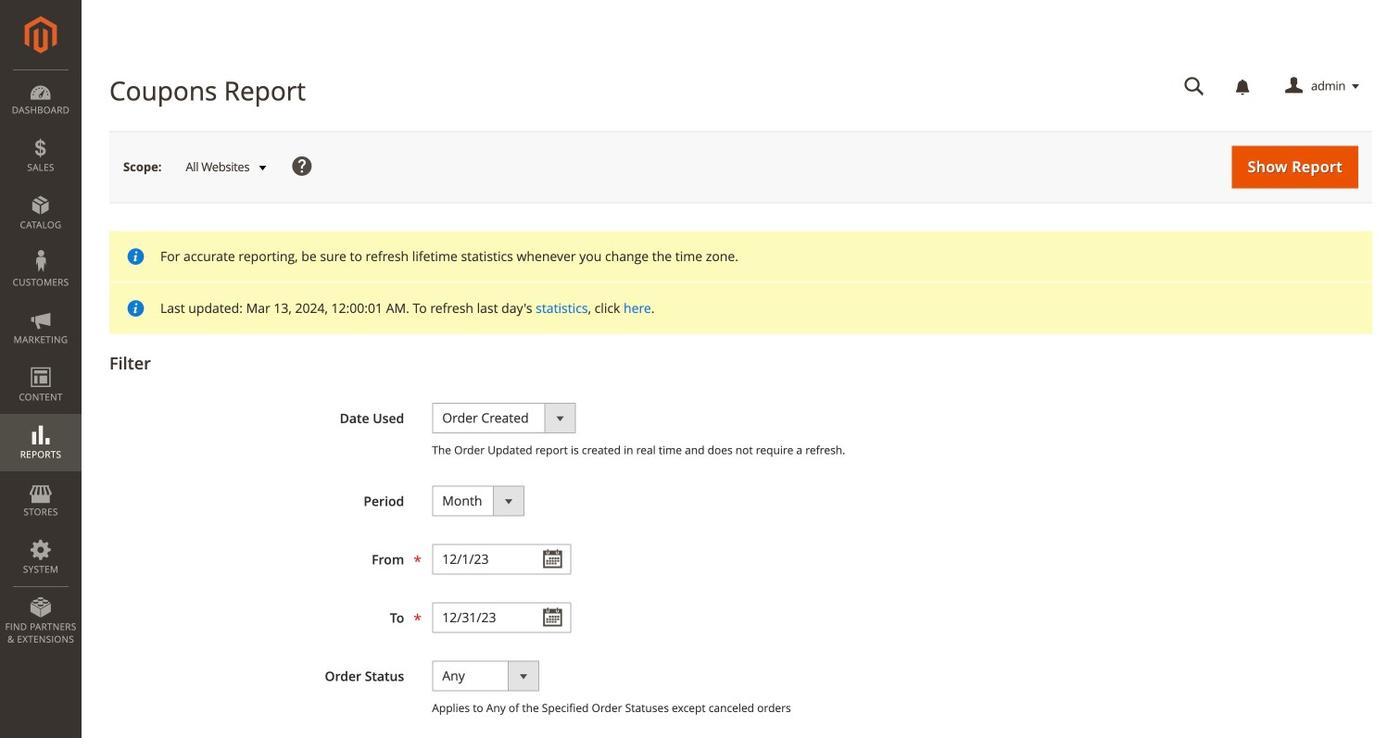 Task type: locate. For each thing, give the bounding box(es) containing it.
None text field
[[1171, 70, 1217, 103], [432, 544, 571, 575], [432, 603, 571, 633], [1171, 70, 1217, 103], [432, 544, 571, 575], [432, 603, 571, 633]]

menu bar
[[0, 69, 82, 655]]



Task type: describe. For each thing, give the bounding box(es) containing it.
magento admin panel image
[[25, 16, 57, 54]]



